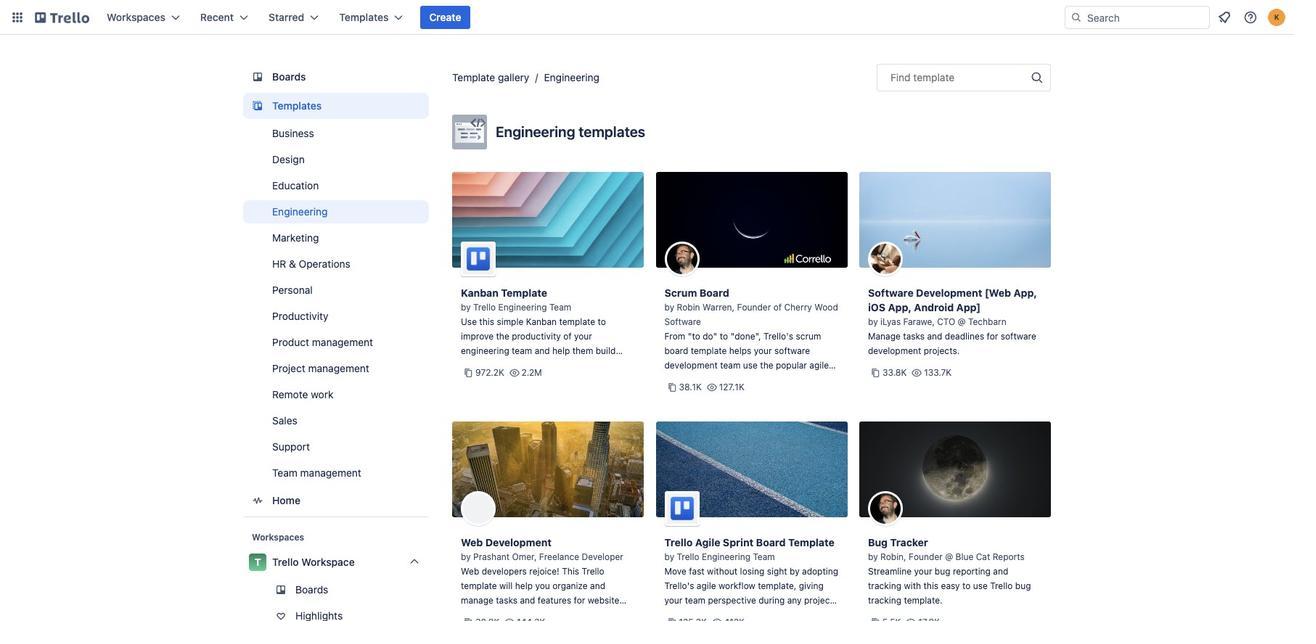 Task type: vqa. For each thing, say whether or not it's contained in the screenshot.
The Next associated with month
no



Task type: locate. For each thing, give the bounding box(es) containing it.
boards link up templates link
[[243, 64, 429, 90]]

tracking
[[868, 581, 902, 592], [868, 595, 902, 606]]

1 horizontal spatial this
[[924, 581, 939, 592]]

kanban up use
[[461, 287, 499, 299]]

the inside kanban template by trello engineering team use this simple kanban template to improve the productivity of your engineering team and help them build better products, faster.
[[496, 331, 509, 342]]

kanban up productivity
[[526, 317, 557, 327]]

agile down fast
[[697, 581, 716, 592]]

giving
[[799, 581, 824, 592]]

work inside remote work link
[[311, 388, 334, 401]]

kendallparks02 (kendallparks02) image
[[1268, 9, 1286, 26]]

project
[[804, 595, 833, 606]]

work inside 'scrum board by robin warren, founder of cherry wood software from "to do" to "done", trello's scrum board template helps your software development team use the popular agile framework to finish work faster.'
[[746, 375, 766, 385]]

1 vertical spatial of
[[563, 331, 572, 342]]

1 vertical spatial board
[[756, 536, 786, 549]]

1 horizontal spatial use
[[973, 581, 988, 592]]

template left gallery
[[452, 71, 495, 83]]

organize
[[553, 581, 588, 592]]

template inside field
[[914, 71, 955, 83]]

engineering link down education link
[[243, 200, 429, 224]]

open information menu image
[[1244, 10, 1258, 25]]

of
[[774, 302, 782, 313], [563, 331, 572, 342]]

of inside 'scrum board by robin warren, founder of cherry wood software from "to do" to "done", trello's scrum board template helps your software development team use the popular agile framework to finish work faster.'
[[774, 302, 782, 313]]

engineering link up engineering templates
[[544, 71, 600, 83]]

1 horizontal spatial work
[[746, 375, 766, 385]]

this up template.
[[924, 581, 939, 592]]

1 horizontal spatial tasks
[[903, 331, 925, 342]]

board
[[700, 287, 729, 299], [756, 536, 786, 549]]

by inside kanban template by trello engineering team use this simple kanban template to improve the productivity of your engineering team and help them build better products, faster.
[[461, 302, 471, 313]]

scrum
[[796, 331, 821, 342]]

trello engineering team image for kanban
[[461, 242, 496, 277]]

0 horizontal spatial templates
[[272, 99, 322, 112]]

127.1k
[[719, 382, 745, 393]]

template up simple
[[501, 287, 547, 299]]

boards down trello workspace
[[295, 584, 328, 596]]

tasks down will
[[496, 595, 518, 606]]

1 vertical spatial use
[[973, 581, 988, 592]]

0 horizontal spatial template
[[452, 71, 495, 83]]

1 vertical spatial development
[[665, 360, 718, 371]]

bug up easy
[[935, 566, 951, 577]]

engineering down gallery
[[496, 123, 575, 140]]

founder inside 'scrum board by robin warren, founder of cherry wood software from "to do" to "done", trello's scrum board template helps your software development team use the popular agile framework to finish work faster.'
[[737, 302, 771, 313]]

template.
[[904, 595, 943, 606]]

1 vertical spatial team
[[720, 360, 741, 371]]

1 vertical spatial agile
[[697, 581, 716, 592]]

workspaces
[[107, 11, 165, 23], [252, 532, 304, 543]]

use
[[743, 360, 758, 371], [973, 581, 988, 592]]

adopting
[[802, 566, 839, 577]]

trello down the reports on the bottom of page
[[990, 581, 1013, 592]]

trello up use
[[473, 302, 496, 313]]

and down you
[[520, 595, 535, 606]]

engineering up without
[[702, 552, 751, 563]]

your down move
[[665, 595, 683, 606]]

use down reporting
[[973, 581, 988, 592]]

work down "project management"
[[311, 388, 334, 401]]

software down techbarn
[[1001, 331, 1036, 342]]

kanban
[[461, 287, 499, 299], [526, 317, 557, 327]]

ios
[[868, 301, 886, 314]]

0 horizontal spatial agile
[[697, 581, 716, 592]]

0 vertical spatial development
[[868, 346, 921, 356]]

development up android
[[916, 287, 982, 299]]

find template
[[891, 71, 955, 83]]

improve
[[461, 331, 494, 342]]

and
[[927, 331, 943, 342], [535, 346, 550, 356], [993, 566, 1009, 577], [590, 581, 605, 592], [520, 595, 535, 606], [517, 610, 532, 621]]

management for product management
[[312, 336, 373, 348]]

development up framework
[[665, 360, 718, 371]]

trello right t
[[272, 556, 299, 568]]

trello's inside trello agile sprint board template by trello engineering team move fast without losing sight by adopting trello's agile workflow template, giving your team perspective during any project management situation.
[[665, 581, 694, 592]]

recent
[[200, 11, 234, 23]]

0 vertical spatial this
[[479, 317, 494, 327]]

team inside kanban template by trello engineering team use this simple kanban template to improve the productivity of your engineering team and help them build better products, faster.
[[512, 346, 532, 356]]

0 vertical spatial use
[[743, 360, 758, 371]]

template inside web development by prashant omer, freelance developer web developers rejoice! this trello template will help you organize and manage tasks and features for website development and other projects.
[[461, 581, 497, 592]]

by inside 'scrum board by robin warren, founder of cherry wood software from "to do" to "done", trello's scrum board template helps your software development team use the popular agile framework to finish work faster.'
[[665, 302, 675, 313]]

template down the do"
[[691, 346, 727, 356]]

1 vertical spatial boards link
[[243, 579, 429, 602]]

templates inside templates link
[[272, 99, 322, 112]]

2 horizontal spatial team
[[753, 552, 775, 563]]

1 horizontal spatial @
[[958, 317, 966, 327]]

2 vertical spatial team
[[685, 595, 706, 606]]

trello inside bug tracker by robin, founder @ blue cat reports streamline your bug reporting and tracking with this easy to use trello bug tracking template.
[[990, 581, 1013, 592]]

management down the support 'link' on the left bottom
[[300, 467, 361, 479]]

template up adopting
[[788, 536, 835, 549]]

streamline
[[868, 566, 912, 577]]

wood
[[815, 302, 838, 313]]

trello down "developer"
[[582, 566, 604, 577]]

0 vertical spatial trello's
[[764, 331, 793, 342]]

engineering up simple
[[498, 302, 547, 313]]

1 vertical spatial @
[[945, 552, 953, 563]]

home
[[272, 494, 301, 507]]

tasks down farawe,
[[903, 331, 925, 342]]

trello engineering team image
[[461, 242, 496, 277], [665, 491, 699, 526]]

"to
[[688, 331, 700, 342]]

template inside 'scrum board by robin warren, founder of cherry wood software from "to do" to "done", trello's scrum board template helps your software development team use the popular agile framework to finish work faster.'
[[691, 346, 727, 356]]

help right will
[[515, 581, 533, 592]]

template inside kanban template by trello engineering team use this simple kanban template to improve the productivity of your engineering team and help them build better products, faster.
[[501, 287, 547, 299]]

personal
[[272, 284, 313, 296]]

for down 'organize'
[[574, 595, 585, 606]]

1 horizontal spatial trello's
[[764, 331, 793, 342]]

0 vertical spatial development
[[916, 287, 982, 299]]

2 horizontal spatial development
[[868, 346, 921, 356]]

web up prashant
[[461, 536, 483, 549]]

tasks inside software development [web app, ios app, android app] by ilyas farawe, cto @ techbarn manage tasks and deadlines for software development projects.
[[903, 331, 925, 342]]

0 vertical spatial work
[[746, 375, 766, 385]]

trello up fast
[[677, 552, 700, 563]]

manage
[[461, 595, 494, 606]]

1 horizontal spatial of
[[774, 302, 782, 313]]

agile right popular at bottom
[[810, 360, 829, 371]]

business link
[[243, 122, 429, 145]]

sales
[[272, 415, 297, 427]]

board up warren, at the right of the page
[[700, 287, 729, 299]]

0 vertical spatial web
[[461, 536, 483, 549]]

team
[[549, 302, 572, 313], [272, 467, 298, 479], [753, 552, 775, 563]]

0 vertical spatial founder
[[737, 302, 771, 313]]

developers
[[482, 566, 527, 577]]

to down reporting
[[963, 581, 971, 592]]

development inside web development by prashant omer, freelance developer web developers rejoice! this trello template will help you organize and manage tasks and features for website development and other projects.
[[486, 536, 552, 549]]

templates up business
[[272, 99, 322, 112]]

faster. inside kanban template by trello engineering team use this simple kanban template to improve the productivity of your engineering team and help them build better products, faster.
[[530, 360, 556, 371]]

build
[[596, 346, 616, 356]]

1 vertical spatial template
[[501, 287, 547, 299]]

management
[[312, 336, 373, 348], [308, 362, 369, 375], [300, 467, 361, 479], [665, 610, 718, 621]]

the left popular at bottom
[[760, 360, 774, 371]]

0 vertical spatial workspaces
[[107, 11, 165, 23]]

1 horizontal spatial for
[[987, 331, 998, 342]]

1 vertical spatial work
[[311, 388, 334, 401]]

product
[[272, 336, 309, 348]]

web down prashant
[[461, 566, 479, 577]]

972.2k
[[475, 367, 504, 378]]

by inside web development by prashant omer, freelance developer web developers rejoice! this trello template will help you organize and manage tasks and features for website development and other projects.
[[461, 552, 471, 563]]

software inside software development [web app, ios app, android app] by ilyas farawe, cto @ techbarn manage tasks and deadlines for software development projects.
[[1001, 331, 1036, 342]]

t
[[254, 556, 261, 568]]

management down the product management link
[[308, 362, 369, 375]]

0 horizontal spatial tasks
[[496, 595, 518, 606]]

1 boards link from the top
[[243, 64, 429, 90]]

1 vertical spatial kanban
[[526, 317, 557, 327]]

management for project management
[[308, 362, 369, 375]]

tracker
[[890, 536, 928, 549]]

development inside software development [web app, ios app, android app] by ilyas farawe, cto @ techbarn manage tasks and deadlines for software development projects.
[[916, 287, 982, 299]]

133.7k
[[924, 367, 952, 378]]

0 horizontal spatial bug
[[935, 566, 951, 577]]

1 horizontal spatial app,
[[1014, 287, 1037, 299]]

1 vertical spatial software
[[665, 317, 701, 327]]

app, right [web
[[1014, 287, 1037, 299]]

@ inside bug tracker by robin, founder @ blue cat reports streamline your bug reporting and tracking with this easy to use trello bug tracking template.
[[945, 552, 953, 563]]

0 horizontal spatial faster.
[[530, 360, 556, 371]]

0 horizontal spatial workspaces
[[107, 11, 165, 23]]

1 vertical spatial tasks
[[496, 595, 518, 606]]

0 vertical spatial faster.
[[530, 360, 556, 371]]

0 horizontal spatial work
[[311, 388, 334, 401]]

board inside 'scrum board by robin warren, founder of cherry wood software from "to do" to "done", trello's scrum board template helps your software development team use the popular agile framework to finish work faster.'
[[700, 287, 729, 299]]

and inside kanban template by trello engineering team use this simple kanban template to improve the productivity of your engineering team and help them build better products, faster.
[[535, 346, 550, 356]]

software down robin
[[665, 317, 701, 327]]

@ up the deadlines
[[958, 317, 966, 327]]

0 horizontal spatial this
[[479, 317, 494, 327]]

trello's
[[764, 331, 793, 342], [665, 581, 694, 592]]

project
[[272, 362, 305, 375]]

back to home image
[[35, 6, 89, 29]]

templates right starred popup button
[[339, 11, 389, 23]]

for inside web development by prashant omer, freelance developer web developers rejoice! this trello template will help you organize and manage tasks and features for website development and other projects.
[[574, 595, 585, 606]]

boards right board icon
[[272, 70, 306, 83]]

bug down the reports on the bottom of page
[[1015, 581, 1031, 592]]

development inside 'scrum board by robin warren, founder of cherry wood software from "to do" to "done", trello's scrum board template helps your software development team use the popular agile framework to finish work faster.'
[[665, 360, 718, 371]]

by up move
[[665, 552, 675, 563]]

and down the cto
[[927, 331, 943, 342]]

to up 'build'
[[598, 317, 606, 327]]

1 horizontal spatial faster.
[[768, 375, 794, 385]]

boards link down workspace at bottom
[[243, 579, 429, 602]]

your inside trello agile sprint board template by trello engineering team move fast without losing sight by adopting trello's agile workflow template, giving your team perspective during any project management situation.
[[665, 595, 683, 606]]

of inside kanban template by trello engineering team use this simple kanban template to improve the productivity of your engineering team and help them build better products, faster.
[[563, 331, 572, 342]]

team management link
[[243, 462, 429, 485]]

and down productivity
[[535, 346, 550, 356]]

0 horizontal spatial app,
[[888, 301, 912, 314]]

1 horizontal spatial the
[[760, 360, 774, 371]]

development down manage at the left of the page
[[461, 610, 514, 621]]

0 horizontal spatial board
[[700, 287, 729, 299]]

tasks
[[903, 331, 925, 342], [496, 595, 518, 606]]

0 horizontal spatial use
[[743, 360, 758, 371]]

template inside trello agile sprint board template by trello engineering team move fast without losing sight by adopting trello's agile workflow template, giving your team perspective during any project management situation.
[[788, 536, 835, 549]]

with
[[904, 581, 921, 592]]

rejoice!
[[529, 566, 560, 577]]

team up 'products,'
[[512, 346, 532, 356]]

by down bug
[[868, 552, 878, 563]]

home image
[[249, 492, 266, 510]]

1 horizontal spatial templates
[[339, 11, 389, 23]]

use down helps at the right bottom of page
[[743, 360, 758, 371]]

productivity
[[512, 331, 561, 342]]

your up with
[[914, 566, 932, 577]]

design
[[272, 153, 305, 166]]

your up them
[[574, 331, 592, 342]]

manage
[[868, 331, 901, 342]]

hr & operations
[[272, 258, 351, 270]]

robin, founder @ blue cat reports image
[[868, 491, 903, 526]]

starred
[[269, 11, 304, 23]]

software inside software development [web app, ios app, android app] by ilyas farawe, cto @ techbarn manage tasks and deadlines for software development projects.
[[868, 287, 914, 299]]

team up productivity
[[549, 302, 572, 313]]

template,
[[758, 581, 797, 592]]

team up losing
[[753, 552, 775, 563]]

board up sight
[[756, 536, 786, 549]]

fast
[[689, 566, 705, 577]]

software
[[868, 287, 914, 299], [665, 317, 701, 327]]

0 horizontal spatial team
[[512, 346, 532, 356]]

@ left blue
[[945, 552, 953, 563]]

template inside kanban template by trello engineering team use this simple kanban template to improve the productivity of your engineering team and help them build better products, faster.
[[559, 317, 595, 327]]

software up popular at bottom
[[775, 346, 810, 356]]

to inside kanban template by trello engineering team use this simple kanban template to improve the productivity of your engineering team and help them build better products, faster.
[[598, 317, 606, 327]]

0 vertical spatial the
[[496, 331, 509, 342]]

scrum
[[665, 287, 697, 299]]

2 boards link from the top
[[243, 579, 429, 602]]

team
[[512, 346, 532, 356], [720, 360, 741, 371], [685, 595, 706, 606]]

0 vertical spatial agile
[[810, 360, 829, 371]]

1 horizontal spatial help
[[552, 346, 570, 356]]

0 horizontal spatial @
[[945, 552, 953, 563]]

your
[[574, 331, 592, 342], [754, 346, 772, 356], [914, 566, 932, 577], [665, 595, 683, 606]]

templates
[[339, 11, 389, 23], [272, 99, 322, 112]]

this inside kanban template by trello engineering team use this simple kanban template to improve the productivity of your engineering team and help them build better products, faster.
[[479, 317, 494, 327]]

0 vertical spatial of
[[774, 302, 782, 313]]

app]
[[957, 301, 981, 314]]

this inside bug tracker by robin, founder @ blue cat reports streamline your bug reporting and tracking with this easy to use trello bug tracking template.
[[924, 581, 939, 592]]

tasks inside web development by prashant omer, freelance developer web developers rejoice! this trello template will help you organize and manage tasks and features for website development and other projects.
[[496, 595, 518, 606]]

0 horizontal spatial for
[[574, 595, 585, 606]]

development inside web development by prashant omer, freelance developer web developers rejoice! this trello template will help you organize and manage tasks and features for website development and other projects.
[[461, 610, 514, 621]]

1 horizontal spatial kanban
[[526, 317, 557, 327]]

0 horizontal spatial the
[[496, 331, 509, 342]]

team up finish
[[720, 360, 741, 371]]

2 horizontal spatial team
[[720, 360, 741, 371]]

android
[[914, 301, 954, 314]]

your inside kanban template by trello engineering team use this simple kanban template to improve the productivity of your engineering team and help them build better products, faster.
[[574, 331, 592, 342]]

by left prashant
[[461, 552, 471, 563]]

by down ios
[[868, 317, 878, 327]]

of left cherry
[[774, 302, 782, 313]]

1 vertical spatial workspaces
[[252, 532, 304, 543]]

trello's left scrum on the bottom right of the page
[[764, 331, 793, 342]]

1 vertical spatial faster.
[[768, 375, 794, 385]]

primary element
[[0, 0, 1294, 35]]

faster. down popular at bottom
[[768, 375, 794, 385]]

1 horizontal spatial agile
[[810, 360, 829, 371]]

for down techbarn
[[987, 331, 998, 342]]

0 vertical spatial @
[[958, 317, 966, 327]]

1 horizontal spatial board
[[756, 536, 786, 549]]

0 vertical spatial team
[[512, 346, 532, 356]]

trello inside kanban template by trello engineering team use this simple kanban template to improve the productivity of your engineering team and help them build better products, faster.
[[473, 302, 496, 313]]

software up ios
[[868, 287, 914, 299]]

move
[[665, 566, 687, 577]]

template right find
[[914, 71, 955, 83]]

1 vertical spatial founder
[[909, 552, 943, 563]]

projects. down features
[[559, 610, 595, 621]]

the down simple
[[496, 331, 509, 342]]

management down "perspective" at the right bottom of the page
[[665, 610, 718, 621]]

0 vertical spatial for
[[987, 331, 998, 342]]

development down "manage"
[[868, 346, 921, 356]]

trello's down move
[[665, 581, 694, 592]]

0 horizontal spatial team
[[272, 467, 298, 479]]

perspective
[[708, 595, 756, 606]]

to
[[598, 317, 606, 327], [720, 331, 728, 342], [711, 375, 719, 385], [963, 581, 971, 592]]

work right finish
[[746, 375, 766, 385]]

1 horizontal spatial software
[[1001, 331, 1036, 342]]

for
[[987, 331, 998, 342], [574, 595, 585, 606]]

by down the scrum
[[665, 302, 675, 313]]

use inside bug tracker by robin, founder @ blue cat reports streamline your bug reporting and tracking with this easy to use trello bug tracking template.
[[973, 581, 988, 592]]

founder
[[737, 302, 771, 313], [909, 552, 943, 563]]

0 vertical spatial app,
[[1014, 287, 1037, 299]]

by up use
[[461, 302, 471, 313]]

for inside software development [web app, ios app, android app] by ilyas farawe, cto @ techbarn manage tasks and deadlines for software development projects.
[[987, 331, 998, 342]]

0 horizontal spatial development
[[461, 610, 514, 621]]

38.1k
[[679, 382, 702, 393]]

development up omer,
[[486, 536, 552, 549]]

template up manage at the left of the page
[[461, 581, 497, 592]]

team inside trello agile sprint board template by trello engineering team move fast without losing sight by adopting trello's agile workflow template, giving your team perspective during any project management situation.
[[753, 552, 775, 563]]

agile inside 'scrum board by robin warren, founder of cherry wood software from "to do" to "done", trello's scrum board template helps your software development team use the popular agile framework to finish work faster.'
[[810, 360, 829, 371]]

1 vertical spatial tracking
[[868, 595, 902, 606]]

engineering icon image
[[452, 115, 487, 150]]

projects. up 133.7k
[[924, 346, 960, 356]]

1 vertical spatial web
[[461, 566, 479, 577]]

trello left "agile"
[[665, 536, 693, 549]]

engineering templates
[[496, 123, 645, 140]]

1 vertical spatial team
[[272, 467, 298, 479]]

1 tracking from the top
[[868, 581, 902, 592]]

0 horizontal spatial engineering link
[[243, 200, 429, 224]]

1 vertical spatial software
[[775, 346, 810, 356]]

1 vertical spatial for
[[574, 595, 585, 606]]

team down fast
[[685, 595, 706, 606]]

workspaces inside popup button
[[107, 11, 165, 23]]

0 vertical spatial trello engineering team image
[[461, 242, 496, 277]]

0 vertical spatial boards link
[[243, 64, 429, 90]]

cat
[[976, 552, 990, 563]]

1 horizontal spatial trello engineering team image
[[665, 491, 699, 526]]

you
[[535, 581, 550, 592]]

team down support
[[272, 467, 298, 479]]

your inside 'scrum board by robin warren, founder of cherry wood software from "to do" to "done", trello's scrum board template helps your software development team use the popular agile framework to finish work faster.'
[[754, 346, 772, 356]]

ilyas
[[881, 317, 901, 327]]

0 vertical spatial board
[[700, 287, 729, 299]]

education
[[272, 179, 319, 192]]

1 horizontal spatial founder
[[909, 552, 943, 563]]

hr
[[272, 258, 286, 270]]

1 horizontal spatial bug
[[1015, 581, 1031, 592]]

0 vertical spatial tasks
[[903, 331, 925, 342]]

faster. down productivity
[[530, 360, 556, 371]]

0 vertical spatial team
[[549, 302, 572, 313]]

1 vertical spatial trello's
[[665, 581, 694, 592]]

of right productivity
[[563, 331, 572, 342]]

without
[[707, 566, 738, 577]]

1 vertical spatial help
[[515, 581, 533, 592]]

this up improve
[[479, 317, 494, 327]]

0 horizontal spatial software
[[775, 346, 810, 356]]

management inside trello agile sprint board template by trello engineering team move fast without losing sight by adopting trello's agile workflow template, giving your team perspective during any project management situation.
[[665, 610, 718, 621]]

the inside 'scrum board by robin warren, founder of cherry wood software from "to do" to "done", trello's scrum board template helps your software development team use the popular agile framework to finish work faster.'
[[760, 360, 774, 371]]

1 horizontal spatial development
[[916, 287, 982, 299]]

help left them
[[552, 346, 570, 356]]

by right sight
[[790, 566, 800, 577]]

trello engineering team image up "agile"
[[665, 491, 699, 526]]

and down the reports on the bottom of page
[[993, 566, 1009, 577]]

founder down tracker
[[909, 552, 943, 563]]

1 vertical spatial trello engineering team image
[[665, 491, 699, 526]]

boards link
[[243, 64, 429, 90], [243, 579, 429, 602]]

0 vertical spatial projects.
[[924, 346, 960, 356]]

0 horizontal spatial of
[[563, 331, 572, 342]]

template
[[452, 71, 495, 83], [501, 287, 547, 299], [788, 536, 835, 549]]

boards
[[272, 70, 306, 83], [295, 584, 328, 596]]



Task type: describe. For each thing, give the bounding box(es) containing it.
trello agile sprint board template by trello engineering team move fast without losing sight by adopting trello's agile workflow template, giving your team perspective during any project management situation.
[[665, 536, 839, 621]]

1 vertical spatial boards
[[295, 584, 328, 596]]

use inside 'scrum board by robin warren, founder of cherry wood software from "to do" to "done", trello's scrum board template helps your software development team use the popular agile framework to finish work faster.'
[[743, 360, 758, 371]]

1 vertical spatial app,
[[888, 301, 912, 314]]

development for app,
[[916, 287, 982, 299]]

personal link
[[243, 279, 429, 302]]

0 vertical spatial kanban
[[461, 287, 499, 299]]

software inside 'scrum board by robin warren, founder of cherry wood software from "to do" to "done", trello's scrum board template helps your software development team use the popular agile framework to finish work faster.'
[[775, 346, 810, 356]]

software inside 'scrum board by robin warren, founder of cherry wood software from "to do" to "done", trello's scrum board template helps your software development team use the popular agile framework to finish work faster.'
[[665, 317, 701, 327]]

Search field
[[1082, 7, 1209, 28]]

software development [web app, ios app, android app] by ilyas farawe, cto @ techbarn manage tasks and deadlines for software development projects.
[[868, 287, 1037, 356]]

easy
[[941, 581, 960, 592]]

development inside software development [web app, ios app, android app] by ilyas farawe, cto @ techbarn manage tasks and deadlines for software development projects.
[[868, 346, 921, 356]]

techbarn
[[968, 317, 1007, 327]]

engineering up marketing
[[272, 205, 328, 218]]

losing
[[740, 566, 765, 577]]

0 vertical spatial boards
[[272, 70, 306, 83]]

starred button
[[260, 6, 328, 29]]

recent button
[[192, 6, 257, 29]]

your inside bug tracker by robin, founder @ blue cat reports streamline your bug reporting and tracking with this easy to use trello bug tracking template.
[[914, 566, 932, 577]]

features
[[538, 595, 571, 606]]

board inside trello agile sprint board template by trello engineering team move fast without losing sight by adopting trello's agile workflow template, giving your team perspective during any project management situation.
[[756, 536, 786, 549]]

1 vertical spatial engineering link
[[243, 200, 429, 224]]

board
[[665, 346, 688, 356]]

ilyas farawe, cto @ techbarn image
[[868, 242, 903, 277]]

popular
[[776, 360, 807, 371]]

and left other
[[517, 610, 532, 621]]

web development by prashant omer, freelance developer web developers rejoice! this trello template will help you organize and manage tasks and features for website development and other projects.
[[461, 536, 623, 621]]

operations
[[299, 258, 351, 270]]

sprint
[[723, 536, 754, 549]]

trello's inside 'scrum board by robin warren, founder of cherry wood software from "to do" to "done", trello's scrum board template helps your software development team use the popular agile framework to finish work faster.'
[[764, 331, 793, 342]]

bug
[[868, 536, 888, 549]]

&
[[289, 258, 296, 270]]

from
[[665, 331, 686, 342]]

team inside kanban template by trello engineering team use this simple kanban template to improve the productivity of your engineering team and help them build better products, faster.
[[549, 302, 572, 313]]

and up website
[[590, 581, 605, 592]]

finish
[[721, 375, 744, 385]]

reporting
[[953, 566, 991, 577]]

developer
[[582, 552, 623, 563]]

"done",
[[731, 331, 761, 342]]

use
[[461, 317, 477, 327]]

[web
[[985, 287, 1011, 299]]

team inside 'scrum board by robin warren, founder of cherry wood software from "to do" to "done", trello's scrum board template helps your software development team use the popular agile framework to finish work faster.'
[[720, 360, 741, 371]]

projects. inside software development [web app, ios app, android app] by ilyas farawe, cto @ techbarn manage tasks and deadlines for software development projects.
[[924, 346, 960, 356]]

0 vertical spatial bug
[[935, 566, 951, 577]]

by inside software development [web app, ios app, android app] by ilyas farawe, cto @ techbarn manage tasks and deadlines for software development projects.
[[868, 317, 878, 327]]

and inside bug tracker by robin, founder @ blue cat reports streamline your bug reporting and tracking with this easy to use trello bug tracking template.
[[993, 566, 1009, 577]]

robin
[[677, 302, 700, 313]]

design link
[[243, 148, 429, 171]]

this
[[562, 566, 579, 577]]

by inside bug tracker by robin, founder @ blue cat reports streamline your bug reporting and tracking with this easy to use trello bug tracking template.
[[868, 552, 878, 563]]

project management
[[272, 362, 369, 375]]

1 vertical spatial bug
[[1015, 581, 1031, 592]]

help inside kanban template by trello engineering team use this simple kanban template to improve the productivity of your engineering team and help them build better products, faster.
[[552, 346, 570, 356]]

marketing link
[[243, 226, 429, 250]]

remote work link
[[243, 383, 429, 407]]

workflow
[[719, 581, 756, 592]]

sight
[[767, 566, 787, 577]]

engineering inside kanban template by trello engineering team use this simple kanban template to improve the productivity of your engineering team and help them build better products, faster.
[[498, 302, 547, 313]]

robin warren, founder of cherry wood software image
[[665, 242, 699, 277]]

projects. inside web development by prashant omer, freelance developer web developers rejoice! this trello template will help you organize and manage tasks and features for website development and other projects.
[[559, 610, 595, 621]]

templates inside templates popup button
[[339, 11, 389, 23]]

2 web from the top
[[461, 566, 479, 577]]

management for team management
[[300, 467, 361, 479]]

founder inside bug tracker by robin, founder @ blue cat reports streamline your bug reporting and tracking with this easy to use trello bug tracking template.
[[909, 552, 943, 563]]

to right the do"
[[720, 331, 728, 342]]

farawe,
[[903, 317, 935, 327]]

board image
[[249, 68, 266, 86]]

trello engineering team image for trello
[[665, 491, 699, 526]]

template board image
[[249, 97, 266, 115]]

to left finish
[[711, 375, 719, 385]]

will
[[499, 581, 513, 592]]

remote
[[272, 388, 308, 401]]

workspaces button
[[98, 6, 189, 29]]

productivity link
[[243, 305, 429, 328]]

Find template field
[[877, 64, 1051, 91]]

agile inside trello agile sprint board template by trello engineering team move fast without losing sight by adopting trello's agile workflow template, giving your team perspective during any project management situation.
[[697, 581, 716, 592]]

team inside trello agile sprint board template by trello engineering team move fast without losing sight by adopting trello's agile workflow template, giving your team perspective during any project management situation.
[[685, 595, 706, 606]]

support
[[272, 441, 310, 453]]

education link
[[243, 174, 429, 197]]

situation.
[[720, 610, 758, 621]]

1 horizontal spatial workspaces
[[252, 532, 304, 543]]

during
[[759, 595, 785, 606]]

business
[[272, 127, 314, 139]]

@ inside software development [web app, ios app, android app] by ilyas farawe, cto @ techbarn manage tasks and deadlines for software development projects.
[[958, 317, 966, 327]]

cto
[[937, 317, 955, 327]]

templates
[[579, 123, 645, 140]]

freelance
[[539, 552, 579, 563]]

do"
[[703, 331, 717, 342]]

blue
[[956, 552, 974, 563]]

any
[[787, 595, 802, 606]]

template gallery
[[452, 71, 529, 83]]

0 notifications image
[[1216, 9, 1233, 26]]

hr & operations link
[[243, 253, 429, 276]]

gallery
[[498, 71, 529, 83]]

them
[[573, 346, 593, 356]]

search image
[[1071, 12, 1082, 23]]

1 web from the top
[[461, 536, 483, 549]]

and inside software development [web app, ios app, android app] by ilyas farawe, cto @ techbarn manage tasks and deadlines for software development projects.
[[927, 331, 943, 342]]

robin,
[[881, 552, 906, 563]]

1 horizontal spatial engineering link
[[544, 71, 600, 83]]

help inside web development by prashant omer, freelance developer web developers rejoice! this trello template will help you organize and manage tasks and features for website development and other projects.
[[515, 581, 533, 592]]

workspace
[[301, 556, 355, 568]]

better
[[461, 360, 486, 371]]

templates link
[[243, 93, 429, 119]]

find
[[891, 71, 911, 83]]

create
[[429, 11, 461, 23]]

prashant
[[473, 552, 510, 563]]

deadlines
[[945, 331, 985, 342]]

productivity
[[272, 310, 329, 322]]

0 vertical spatial template
[[452, 71, 495, 83]]

faster. inside 'scrum board by robin warren, founder of cherry wood software from "to do" to "done", trello's scrum board template helps your software development team use the popular agile framework to finish work faster.'
[[768, 375, 794, 385]]

prashant omer, freelance developer image
[[461, 491, 496, 526]]

simple
[[497, 317, 524, 327]]

create button
[[421, 6, 470, 29]]

remote work
[[272, 388, 334, 401]]

trello inside web development by prashant omer, freelance developer web developers rejoice! this trello template will help you organize and manage tasks and features for website development and other projects.
[[582, 566, 604, 577]]

to inside bug tracker by robin, founder @ blue cat reports streamline your bug reporting and tracking with this easy to use trello bug tracking template.
[[963, 581, 971, 592]]

warren,
[[703, 302, 735, 313]]

team management
[[272, 467, 361, 479]]

engineering up engineering templates
[[544, 71, 600, 83]]

cherry
[[784, 302, 812, 313]]

marketing
[[272, 232, 319, 244]]

development for freelance
[[486, 536, 552, 549]]

templates button
[[331, 6, 412, 29]]

2.2m
[[522, 367, 542, 378]]

website
[[588, 595, 620, 606]]

products,
[[488, 360, 528, 371]]

scrum board by robin warren, founder of cherry wood software from "to do" to "done", trello's scrum board template helps your software development team use the popular agile framework to finish work faster.
[[665, 287, 838, 385]]

2 tracking from the top
[[868, 595, 902, 606]]

engineering inside trello agile sprint board template by trello engineering team move fast without losing sight by adopting trello's agile workflow template, giving your team perspective during any project management situation.
[[702, 552, 751, 563]]



